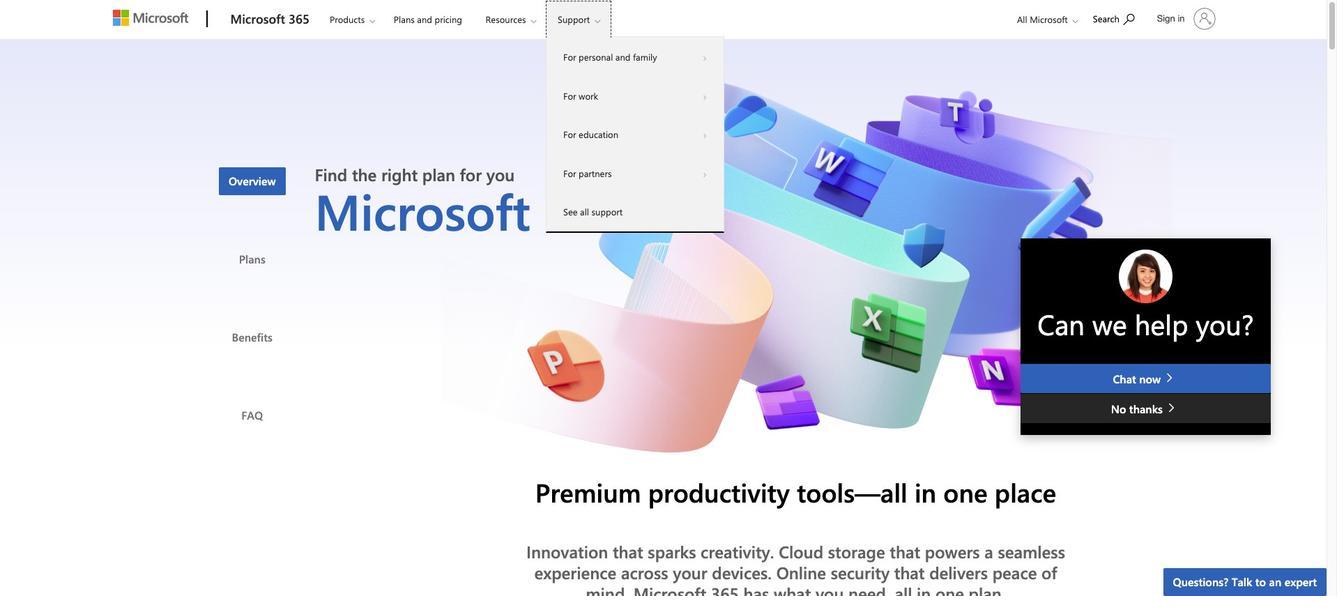 Task type: describe. For each thing, give the bounding box(es) containing it.
in inside 'innovation that sparks creativity. cloud storage that powers a seamless experience across your devices. online security that delivers peace of mind. microsoft 365 has what you need, all in one plan.'
[[917, 582, 932, 596]]

for for for education
[[564, 128, 577, 140]]

overview
[[229, 173, 276, 188]]

0 vertical spatial one
[[944, 475, 988, 509]]

for work
[[564, 90, 599, 102]]

help
[[1135, 306, 1189, 343]]

powers
[[926, 541, 981, 563]]

partners
[[579, 167, 612, 179]]

now
[[1140, 371, 1162, 386]]

find the right plan for you
[[315, 163, 515, 186]]

microsoft image
[[113, 10, 188, 26]]

security
[[831, 562, 890, 584]]

devices.
[[712, 562, 772, 584]]

all inside see all support link
[[580, 206, 589, 218]]

that right need,
[[895, 562, 925, 584]]

thanks
[[1130, 402, 1164, 417]]

questions?
[[1174, 575, 1229, 589]]

Search search field
[[1087, 2, 1149, 33]]

0 vertical spatial microsoft 365
[[231, 10, 310, 27]]

cloud
[[779, 541, 824, 563]]

for education
[[564, 128, 619, 140]]

an
[[1270, 575, 1282, 589]]

for work button
[[547, 76, 724, 115]]

support button
[[546, 1, 612, 38]]

faq button
[[219, 401, 286, 429]]

questions? talk to an expert button
[[1164, 569, 1328, 596]]

creativity.
[[701, 541, 775, 563]]

seamless
[[999, 541, 1066, 563]]

search button
[[1087, 2, 1142, 33]]

premium
[[536, 475, 641, 509]]

all
[[1018, 13, 1028, 25]]

see all support link
[[547, 193, 724, 231]]

a
[[985, 541, 994, 563]]

plans and pricing
[[394, 13, 463, 25]]

innovation
[[527, 541, 609, 563]]

1 vertical spatial 365
[[544, 177, 627, 244]]

all microsoft button
[[1007, 1, 1086, 38]]

can
[[1038, 306, 1085, 343]]

and inside dropdown button
[[616, 51, 631, 63]]

for for for work
[[564, 90, 577, 102]]

you inside 'innovation that sparks creativity. cloud storage that powers a seamless experience across your devices. online security that delivers peace of mind. microsoft 365 has what you need, all in one plan.'
[[816, 582, 844, 596]]

need,
[[849, 582, 891, 596]]

mind.
[[586, 582, 629, 596]]

plans and pricing link
[[388, 1, 469, 34]]

storage
[[829, 541, 886, 563]]

for for for partners
[[564, 167, 577, 179]]

no thanks button
[[1021, 394, 1272, 424]]

benefits
[[232, 330, 273, 344]]

faq
[[242, 408, 263, 422]]

sign in
[[1158, 13, 1186, 24]]

find
[[315, 163, 348, 186]]

we
[[1093, 306, 1128, 343]]

can we help you?
[[1038, 306, 1255, 343]]

support
[[592, 206, 623, 218]]

sign in link
[[1149, 2, 1222, 36]]

family
[[633, 51, 657, 63]]

plans for plans and pricing
[[394, 13, 415, 25]]

products
[[330, 13, 365, 25]]

1 vertical spatial microsoft 365
[[315, 177, 627, 244]]

chat now button
[[1021, 364, 1272, 393]]

see
[[564, 206, 578, 218]]

no
[[1112, 402, 1127, 417]]

plans for plans
[[239, 251, 266, 266]]

for partners button
[[547, 154, 724, 193]]

you?
[[1197, 306, 1255, 343]]

for for for personal and family
[[564, 51, 577, 63]]

search
[[1094, 13, 1120, 24]]

chat
[[1114, 371, 1137, 386]]

all inside 'innovation that sparks creativity. cloud storage that powers a seamless experience across your devices. online security that delivers peace of mind. microsoft 365 has what you need, all in one plan.'
[[895, 582, 913, 596]]



Task type: vqa. For each thing, say whether or not it's contained in the screenshot.
has
yes



Task type: locate. For each thing, give the bounding box(es) containing it.
one inside 'innovation that sparks creativity. cloud storage that powers a seamless experience across your devices. online security that delivers peace of mind. microsoft 365 has what you need, all in one plan.'
[[936, 582, 965, 596]]

and
[[417, 13, 432, 25], [616, 51, 631, 63]]

in up "powers" on the right bottom of the page
[[915, 475, 937, 509]]

for inside dropdown button
[[564, 167, 577, 179]]

for
[[460, 163, 482, 186]]

and left pricing
[[417, 13, 432, 25]]

of
[[1042, 562, 1058, 584]]

0 vertical spatial in
[[1179, 13, 1186, 24]]

1 vertical spatial in
[[915, 475, 937, 509]]

for left partners
[[564, 167, 577, 179]]

all right need,
[[895, 582, 913, 596]]

no thanks
[[1112, 402, 1167, 417]]

plans
[[394, 13, 415, 25], [239, 251, 266, 266]]

to
[[1256, 575, 1267, 589]]

one left place
[[944, 475, 988, 509]]

0 horizontal spatial all
[[580, 206, 589, 218]]

place
[[995, 475, 1057, 509]]

all
[[580, 206, 589, 218], [895, 582, 913, 596]]

what
[[774, 582, 812, 596]]

one
[[944, 475, 988, 509], [936, 582, 965, 596]]

1 vertical spatial all
[[895, 582, 913, 596]]

0 horizontal spatial you
[[487, 163, 515, 186]]

talk
[[1232, 575, 1253, 589]]

you right what
[[816, 582, 844, 596]]

1 horizontal spatial you
[[816, 582, 844, 596]]

in down "powers" on the right bottom of the page
[[917, 582, 932, 596]]

1 vertical spatial plans
[[239, 251, 266, 266]]

experience
[[535, 562, 617, 584]]

1 vertical spatial one
[[936, 582, 965, 596]]

0 vertical spatial all
[[580, 206, 589, 218]]

microsoft 365
[[231, 10, 310, 27], [315, 177, 627, 244]]

peace
[[993, 562, 1038, 584]]

resources button
[[474, 1, 548, 38]]

you right for
[[487, 163, 515, 186]]

for education button
[[547, 115, 724, 154]]

0 vertical spatial and
[[417, 13, 432, 25]]

chat now
[[1114, 371, 1165, 386]]

benefits button
[[219, 323, 286, 351]]

productivity
[[649, 475, 790, 509]]

that
[[613, 541, 644, 563], [890, 541, 921, 563], [895, 562, 925, 584]]

1 for from the top
[[564, 51, 577, 63]]

microsoft inside dropdown button
[[1030, 13, 1069, 25]]

1 vertical spatial and
[[616, 51, 631, 63]]

that left "powers" on the right bottom of the page
[[890, 541, 921, 563]]

for inside dropdown button
[[564, 51, 577, 63]]

for inside "dropdown button"
[[564, 90, 577, 102]]

for personal and family button
[[547, 38, 724, 76]]

one left plan.
[[936, 582, 965, 596]]

delivers
[[930, 562, 989, 584]]

for personal and family
[[564, 51, 657, 63]]

across
[[621, 562, 669, 584]]

0 horizontal spatial plans
[[239, 251, 266, 266]]

for inside dropdown button
[[564, 128, 577, 140]]

3 for from the top
[[564, 128, 577, 140]]

work
[[579, 90, 599, 102]]

premium productivity tools—all in one place
[[536, 475, 1057, 509]]

1 horizontal spatial plans
[[394, 13, 415, 25]]

0 vertical spatial plans
[[394, 13, 415, 25]]

microsoft
[[231, 10, 285, 27], [1030, 13, 1069, 25], [315, 177, 531, 244], [634, 582, 707, 596]]

1 horizontal spatial 365
[[544, 177, 627, 244]]

questions? talk to an expert
[[1174, 575, 1318, 589]]

sign
[[1158, 13, 1176, 24]]

plans inside plans button
[[239, 251, 266, 266]]

0 horizontal spatial 365
[[289, 10, 310, 27]]

1 horizontal spatial microsoft 365
[[315, 177, 627, 244]]

online
[[777, 562, 827, 584]]

1 horizontal spatial and
[[616, 51, 631, 63]]

see all support
[[564, 206, 623, 218]]

personal
[[579, 51, 613, 63]]

for left education
[[564, 128, 577, 140]]

2 vertical spatial 365
[[711, 582, 739, 596]]

plans inside plans and pricing "link"
[[394, 13, 415, 25]]

and left family
[[616, 51, 631, 63]]

1 vertical spatial you
[[816, 582, 844, 596]]

in right sign
[[1179, 13, 1186, 24]]

for
[[564, 51, 577, 63], [564, 90, 577, 102], [564, 128, 577, 140], [564, 167, 577, 179]]

pricing
[[435, 13, 463, 25]]

2 for from the top
[[564, 90, 577, 102]]

has
[[744, 582, 770, 596]]

microsoft 365 link
[[224, 1, 317, 38]]

plan
[[423, 163, 456, 186]]

tools—all
[[797, 475, 908, 509]]

plan.
[[969, 582, 1006, 596]]

in
[[1179, 13, 1186, 24], [915, 475, 937, 509], [917, 582, 932, 596]]

support
[[558, 13, 590, 25]]

0 horizontal spatial and
[[417, 13, 432, 25]]

your
[[673, 562, 708, 584]]

all microsoft
[[1018, 13, 1069, 25]]

the
[[352, 163, 377, 186]]

products button
[[318, 1, 387, 38]]

365 inside 'innovation that sparks creativity. cloud storage that powers a seamless experience across your devices. online security that delivers peace of mind. microsoft 365 has what you need, all in one plan.'
[[711, 582, 739, 596]]

you
[[487, 163, 515, 186], [816, 582, 844, 596]]

that up the mind.
[[613, 541, 644, 563]]

sparks
[[648, 541, 697, 563]]

for left personal
[[564, 51, 577, 63]]

4 for from the top
[[564, 167, 577, 179]]

for partners
[[564, 167, 612, 179]]

0 horizontal spatial microsoft 365
[[231, 10, 310, 27]]

resources
[[486, 13, 526, 25]]

for left work
[[564, 90, 577, 102]]

overview button
[[219, 167, 286, 195]]

innovation that sparks creativity. cloud storage that powers a seamless experience across your devices. online security that delivers peace of mind. microsoft 365 has what you need, all in one plan.
[[527, 541, 1066, 596]]

0 vertical spatial 365
[[289, 10, 310, 27]]

all right see
[[580, 206, 589, 218]]

0 vertical spatial you
[[487, 163, 515, 186]]

2 horizontal spatial 365
[[711, 582, 739, 596]]

microsoft inside 'innovation that sparks creativity. cloud storage that powers a seamless experience across your devices. online security that delivers peace of mind. microsoft 365 has what you need, all in one plan.'
[[634, 582, 707, 596]]

1 horizontal spatial all
[[895, 582, 913, 596]]

and inside "link"
[[417, 13, 432, 25]]

expert
[[1285, 575, 1318, 589]]

education
[[579, 128, 619, 140]]

2 vertical spatial in
[[917, 582, 932, 596]]

plans button
[[219, 245, 286, 273]]

right
[[382, 163, 418, 186]]



